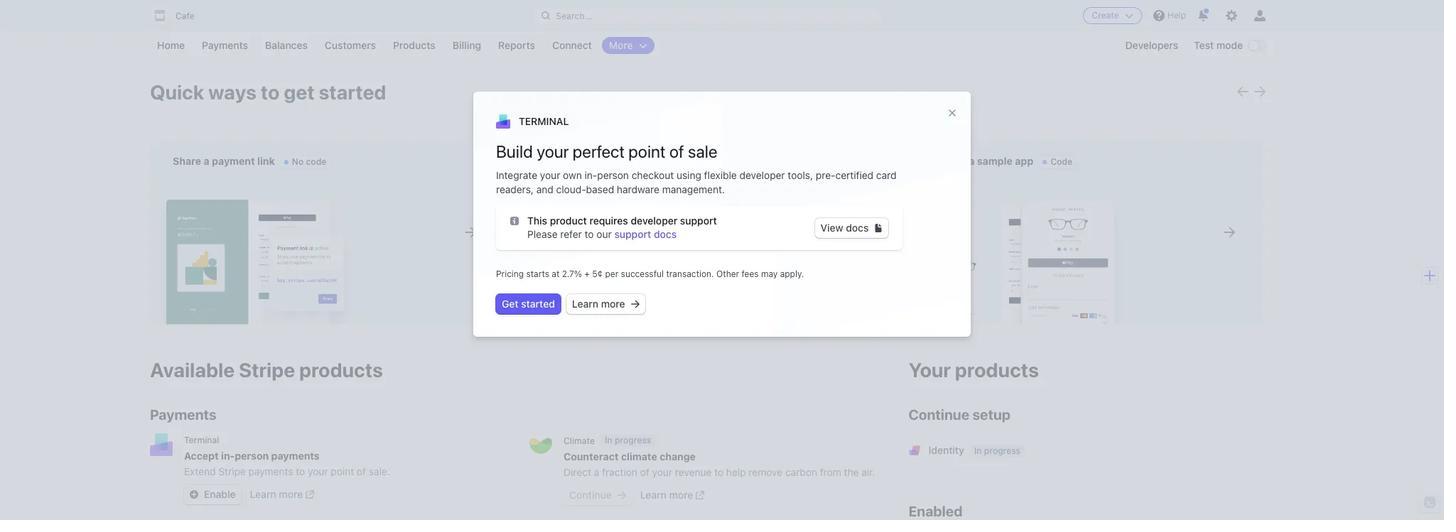 Task type: locate. For each thing, give the bounding box(es) containing it.
1 horizontal spatial developer
[[740, 169, 785, 181]]

developer inside this product requires developer support please refer to our support docs
[[631, 215, 678, 227]]

learn more
[[572, 298, 625, 310], [250, 488, 303, 500], [640, 489, 693, 501]]

1 vertical spatial point
[[331, 466, 354, 478]]

customers link
[[318, 37, 383, 54]]

home link
[[150, 37, 192, 54]]

0 horizontal spatial continue
[[569, 489, 612, 501]]

2.7%
[[562, 269, 582, 279]]

developer
[[740, 169, 785, 181], [631, 215, 678, 227]]

0 vertical spatial started
[[319, 80, 386, 104]]

progress down setup at bottom
[[985, 446, 1021, 456]]

svg image down extend
[[190, 491, 198, 499]]

+
[[584, 269, 590, 279]]

of down climate
[[640, 466, 650, 478]]

2 code from the left
[[660, 156, 680, 167]]

0 horizontal spatial no
[[292, 156, 304, 167]]

person
[[597, 169, 629, 181], [235, 450, 269, 462]]

your products
[[909, 358, 1039, 382]]

no right link
[[292, 156, 304, 167]]

more down terminal accept in-person payments extend stripe payments to your point of sale. at the left of the page
[[279, 488, 303, 500]]

in progress
[[605, 435, 651, 446], [975, 446, 1021, 456]]

try
[[932, 155, 948, 167]]

1 horizontal spatial continue
[[909, 407, 970, 423]]

continue inside continue button
[[569, 489, 612, 501]]

1 code from the left
[[306, 156, 327, 167]]

shift section content left image
[[1238, 86, 1249, 97]]

support down management.
[[680, 215, 717, 227]]

progress for identity
[[985, 446, 1021, 456]]

1 vertical spatial continue
[[569, 489, 612, 501]]

air.
[[862, 466, 875, 478]]

in progress for identity
[[975, 446, 1021, 456]]

no code
[[292, 156, 327, 167], [646, 156, 680, 167]]

svg image left "this"
[[510, 217, 519, 225]]

continue button
[[564, 485, 632, 505]]

1 vertical spatial person
[[235, 450, 269, 462]]

1 vertical spatial in-
[[221, 450, 235, 462]]

payment
[[212, 155, 255, 167]]

more for terminal accept in-person payments extend stripe payments to your point of sale.
[[279, 488, 303, 500]]

shift section content right image
[[1255, 86, 1266, 97]]

1 horizontal spatial no code
[[646, 156, 680, 167]]

1 vertical spatial started
[[521, 298, 555, 310]]

in right identity
[[975, 446, 982, 456]]

a down counteract at the bottom left of the page
[[594, 466, 599, 478]]

person up enable
[[235, 450, 269, 462]]

docs up pricing starts at 2.7% + 5¢ per successful transaction. other fees may apply.
[[654, 228, 677, 240]]

1 vertical spatial terminal
[[184, 435, 219, 446]]

terminal up build
[[519, 115, 569, 127]]

learn more link
[[566, 294, 645, 314], [250, 488, 314, 502], [640, 488, 705, 503]]

1 horizontal spatial support
[[680, 215, 717, 227]]

no code up checkout
[[646, 156, 680, 167]]

svg image inside view docs link
[[875, 224, 883, 232]]

of inside counteract climate change direct a fraction of your revenue to help remove carbon from the air.
[[640, 466, 650, 478]]

svg image down successful
[[631, 300, 639, 309]]

refer
[[560, 228, 582, 240]]

cafe button
[[150, 6, 209, 26]]

your inside counteract climate change direct a fraction of your revenue to help remove carbon from the air.
[[652, 466, 672, 478]]

2 horizontal spatial a
[[969, 155, 975, 167]]

learn for counteract climate change direct a fraction of your revenue to help remove carbon from the air.
[[640, 489, 667, 501]]

1 no code from the left
[[292, 156, 327, 167]]

progress for climate
[[615, 435, 651, 446]]

0 vertical spatial support
[[680, 215, 717, 227]]

more for counteract climate change direct a fraction of your revenue to help remove carbon from the air.
[[669, 489, 693, 501]]

svg image for enable
[[190, 491, 198, 499]]

0 horizontal spatial docs
[[654, 228, 677, 240]]

2 horizontal spatial learn
[[640, 489, 667, 501]]

1 horizontal spatial person
[[597, 169, 629, 181]]

learn more down terminal accept in-person payments extend stripe payments to your point of sale. at the left of the page
[[250, 488, 303, 500]]

app
[[1015, 155, 1034, 167]]

carbon
[[785, 466, 817, 478]]

1 horizontal spatial no
[[646, 156, 657, 167]]

0 horizontal spatial learn
[[250, 488, 276, 500]]

0 horizontal spatial of
[[357, 466, 366, 478]]

no code right link
[[292, 156, 327, 167]]

no code for send an invoice
[[646, 156, 680, 167]]

0 vertical spatial in-
[[585, 169, 597, 181]]

1 horizontal spatial a
[[594, 466, 599, 478]]

code up checkout
[[660, 156, 680, 167]]

0 horizontal spatial in
[[605, 435, 613, 446]]

our
[[597, 228, 612, 240]]

learn for terminal accept in-person payments extend stripe payments to your point of sale.
[[250, 488, 276, 500]]

code right link
[[306, 156, 327, 167]]

1 horizontal spatial progress
[[985, 446, 1021, 456]]

1 horizontal spatial started
[[521, 298, 555, 310]]

code for share a payment link
[[306, 156, 327, 167]]

started right the get
[[521, 298, 555, 310]]

continue down direct
[[569, 489, 612, 501]]

in for climate
[[605, 435, 613, 446]]

1 horizontal spatial point
[[629, 141, 666, 161]]

in progress down setup at bottom
[[975, 446, 1021, 456]]

change
[[660, 451, 696, 463]]

developer up support docs link
[[631, 215, 678, 227]]

1 horizontal spatial of
[[640, 466, 650, 478]]

no
[[292, 156, 304, 167], [646, 156, 657, 167]]

1 no from the left
[[292, 156, 304, 167]]

1 horizontal spatial products
[[956, 358, 1039, 382]]

0 vertical spatial person
[[597, 169, 629, 181]]

no up checkout
[[646, 156, 657, 167]]

certified
[[836, 169, 874, 181]]

in progress up climate
[[605, 435, 651, 446]]

toolbar
[[1238, 86, 1266, 99]]

learn more for terminal accept in-person payments extend stripe payments to your point of sale.
[[250, 488, 303, 500]]

Search… search field
[[533, 7, 883, 25]]

quick
[[150, 80, 204, 104]]

1 horizontal spatial in
[[975, 446, 982, 456]]

0 horizontal spatial no code
[[292, 156, 327, 167]]

1 vertical spatial stripe
[[218, 466, 246, 478]]

support down requires at the top left of the page
[[614, 228, 651, 240]]

to
[[261, 80, 280, 104], [585, 228, 594, 240], [296, 466, 305, 478], [714, 466, 724, 478]]

learn right enable
[[250, 488, 276, 500]]

point left sale.
[[331, 466, 354, 478]]

your
[[537, 141, 569, 161], [540, 169, 560, 181], [308, 466, 328, 478], [652, 466, 672, 478]]

get
[[502, 298, 519, 310]]

readers,
[[496, 183, 534, 195]]

learn more down revenue
[[640, 489, 693, 501]]

a inside counteract climate change direct a fraction of your revenue to help remove carbon from the air.
[[594, 466, 599, 478]]

successful
[[621, 269, 664, 279]]

your down change on the bottom left
[[652, 466, 672, 478]]

terminal accept in-person payments extend stripe payments to your point of sale.
[[184, 435, 390, 478]]

started
[[319, 80, 386, 104], [521, 298, 555, 310]]

connect link
[[545, 37, 599, 54]]

svg image for view docs
[[875, 224, 883, 232]]

a right out
[[969, 155, 975, 167]]

0 horizontal spatial in-
[[221, 450, 235, 462]]

developer left tools, on the right top of page
[[740, 169, 785, 181]]

an
[[580, 155, 592, 167]]

stripe inside terminal accept in-person payments extend stripe payments to your point of sale.
[[218, 466, 246, 478]]

payments
[[271, 450, 320, 462], [248, 466, 293, 478]]

to inside terminal accept in-person payments extend stripe payments to your point of sale.
[[296, 466, 305, 478]]

other
[[717, 269, 739, 279]]

0 horizontal spatial in progress
[[605, 435, 651, 446]]

0 horizontal spatial learn more
[[250, 488, 303, 500]]

0 vertical spatial developer
[[740, 169, 785, 181]]

terminal up accept
[[184, 435, 219, 446]]

continue up identity
[[909, 407, 970, 423]]

per
[[605, 269, 619, 279]]

no code for share a payment link
[[292, 156, 327, 167]]

1 horizontal spatial terminal
[[519, 115, 569, 127]]

svg image
[[510, 217, 519, 225], [875, 224, 883, 232], [631, 300, 639, 309], [190, 491, 198, 499]]

available stripe products
[[150, 358, 383, 382]]

out
[[950, 155, 967, 167]]

started down customers link
[[319, 80, 386, 104]]

0 horizontal spatial support
[[614, 228, 651, 240]]

requires
[[590, 215, 628, 227]]

learn more down 5¢ on the left of the page
[[572, 298, 625, 310]]

billing link
[[445, 37, 488, 54]]

in- down the send an invoice
[[585, 169, 597, 181]]

learn more link down terminal accept in-person payments extend stripe payments to your point of sale. at the left of the page
[[250, 488, 314, 502]]

checkout
[[632, 169, 674, 181]]

your
[[909, 358, 951, 382]]

svg image for learn more
[[631, 300, 639, 309]]

2 no code from the left
[[646, 156, 680, 167]]

svg image inside the enable link
[[190, 491, 198, 499]]

own
[[563, 169, 582, 181]]

cloud-
[[556, 183, 586, 195]]

your left sale.
[[308, 466, 328, 478]]

2 horizontal spatial more
[[669, 489, 693, 501]]

person down invoice
[[597, 169, 629, 181]]

0 horizontal spatial more
[[279, 488, 303, 500]]

point up checkout
[[629, 141, 666, 161]]

1 vertical spatial developer
[[631, 215, 678, 227]]

transaction.
[[666, 269, 714, 279]]

help button
[[1148, 4, 1192, 27]]

0 horizontal spatial point
[[331, 466, 354, 478]]

terminal inside terminal accept in-person payments extend stripe payments to your point of sale.
[[184, 435, 219, 446]]

stripe
[[239, 358, 295, 382], [218, 466, 246, 478]]

1 horizontal spatial in progress
[[975, 446, 1021, 456]]

payments up accept
[[150, 407, 217, 423]]

link
[[257, 155, 275, 167]]

0 horizontal spatial products
[[299, 358, 383, 382]]

please
[[527, 228, 558, 240]]

of left sale
[[670, 141, 684, 161]]

point inside terminal accept in-person payments extend stripe payments to your point of sale.
[[331, 466, 354, 478]]

code for send an invoice
[[660, 156, 680, 167]]

more
[[601, 298, 625, 310], [279, 488, 303, 500], [669, 489, 693, 501]]

0 horizontal spatial code
[[306, 156, 327, 167]]

payments up ways on the top of the page
[[202, 39, 248, 51]]

docs right view
[[846, 222, 869, 234]]

more down revenue
[[669, 489, 693, 501]]

learn more link down per
[[566, 294, 645, 314]]

products
[[299, 358, 383, 382], [956, 358, 1039, 382]]

1 horizontal spatial code
[[660, 156, 680, 167]]

card
[[876, 169, 897, 181]]

2 no from the left
[[646, 156, 657, 167]]

0 horizontal spatial terminal
[[184, 435, 219, 446]]

terminal for terminal
[[519, 115, 569, 127]]

perfect
[[573, 141, 625, 161]]

products
[[393, 39, 436, 51]]

learn right svg icon
[[640, 489, 667, 501]]

create
[[1092, 10, 1119, 21]]

0 horizontal spatial started
[[319, 80, 386, 104]]

progress up climate
[[615, 435, 651, 446]]

continue
[[909, 407, 970, 423], [569, 489, 612, 501]]

more down per
[[601, 298, 625, 310]]

0 horizontal spatial person
[[235, 450, 269, 462]]

in- right accept
[[221, 450, 235, 462]]

a right the share
[[204, 155, 209, 167]]

this
[[527, 215, 547, 227]]

0 vertical spatial point
[[629, 141, 666, 161]]

in up counteract at the bottom left of the page
[[605, 435, 613, 446]]

0 vertical spatial terminal
[[519, 115, 569, 127]]

2 horizontal spatial learn more
[[640, 489, 693, 501]]

management.
[[662, 183, 725, 195]]

learn
[[572, 298, 599, 310], [250, 488, 276, 500], [640, 489, 667, 501]]

revenue
[[675, 466, 712, 478]]

0 vertical spatial continue
[[909, 407, 970, 423]]

0 horizontal spatial developer
[[631, 215, 678, 227]]

hardware
[[617, 183, 660, 195]]

learn more link down revenue
[[640, 488, 705, 503]]

of left sale.
[[357, 466, 366, 478]]

0 horizontal spatial progress
[[615, 435, 651, 446]]

learn down "+" on the bottom
[[572, 298, 599, 310]]

may
[[761, 269, 778, 279]]

svg image right view docs
[[875, 224, 883, 232]]

1 horizontal spatial in-
[[585, 169, 597, 181]]

to inside this product requires developer support please refer to our support docs
[[585, 228, 594, 240]]

reports link
[[491, 37, 542, 54]]

your up and
[[540, 169, 560, 181]]

started inside button
[[521, 298, 555, 310]]



Task type: vqa. For each thing, say whether or not it's contained in the screenshot.
View docs svg image
yes



Task type: describe. For each thing, give the bounding box(es) containing it.
terminal for terminal accept in-person payments extend stripe payments to your point of sale.
[[184, 435, 219, 446]]

integrate
[[496, 169, 537, 181]]

reports
[[498, 39, 535, 51]]

5¢
[[592, 269, 603, 279]]

cafe
[[176, 11, 195, 21]]

1 products from the left
[[299, 358, 383, 382]]

more button
[[602, 37, 654, 54]]

integrate your own in-person checkout using flexible developer tools, pre-certified card readers, and cloud-based hardware management.
[[496, 169, 897, 195]]

sale.
[[369, 466, 390, 478]]

send
[[552, 155, 577, 167]]

continue for continue
[[569, 489, 612, 501]]

create button
[[1083, 7, 1142, 24]]

home
[[157, 39, 185, 51]]

get
[[284, 80, 315, 104]]

enabled
[[909, 503, 963, 520]]

developers
[[1126, 39, 1179, 51]]

build
[[496, 141, 533, 161]]

quick ways to get started
[[150, 80, 386, 104]]

enable
[[204, 488, 236, 500]]

0 vertical spatial payments
[[271, 450, 320, 462]]

get started
[[502, 298, 555, 310]]

share
[[173, 155, 201, 167]]

1 horizontal spatial more
[[601, 298, 625, 310]]

learn more link for counteract climate change direct a fraction of your revenue to help remove carbon from the air.
[[640, 488, 705, 503]]

at
[[552, 269, 560, 279]]

test
[[1194, 39, 1214, 51]]

your inside integrate your own in-person checkout using flexible developer tools, pre-certified card readers, and cloud-based hardware management.
[[540, 169, 560, 181]]

balances
[[265, 39, 308, 51]]

learn more for counteract climate change direct a fraction of your revenue to help remove carbon from the air.
[[640, 489, 693, 501]]

build your perfect point of sale
[[496, 141, 718, 161]]

invoice
[[594, 155, 629, 167]]

products link
[[386, 37, 443, 54]]

flexible
[[704, 169, 737, 181]]

0 vertical spatial stripe
[[239, 358, 295, 382]]

customers
[[325, 39, 376, 51]]

search…
[[556, 10, 592, 21]]

code
[[1051, 156, 1073, 167]]

counteract climate change direct a fraction of your revenue to help remove carbon from the air.
[[564, 451, 875, 478]]

direct
[[564, 466, 591, 478]]

billing
[[453, 39, 481, 51]]

continue for continue setup
[[909, 407, 970, 423]]

pre-
[[816, 169, 836, 181]]

starts
[[526, 269, 549, 279]]

in- inside terminal accept in-person payments extend stripe payments to your point of sale.
[[221, 450, 235, 462]]

apply.
[[780, 269, 804, 279]]

1 horizontal spatial learn more
[[572, 298, 625, 310]]

fees
[[742, 269, 759, 279]]

sale
[[688, 141, 718, 161]]

balances link
[[258, 37, 315, 54]]

continue setup
[[909, 407, 1011, 423]]

your inside terminal accept in-person payments extend stripe payments to your point of sale.
[[308, 466, 328, 478]]

view docs
[[821, 222, 869, 234]]

product
[[550, 215, 587, 227]]

share a payment link
[[173, 155, 275, 167]]

sample
[[977, 155, 1013, 167]]

send an invoice
[[552, 155, 629, 167]]

connect
[[552, 39, 592, 51]]

developer inside integrate your own in-person checkout using flexible developer tools, pre-certified card readers, and cloud-based hardware management.
[[740, 169, 785, 181]]

tools,
[[788, 169, 813, 181]]

no for share a payment link
[[292, 156, 304, 167]]

0 vertical spatial payments
[[202, 39, 248, 51]]

setup
[[973, 407, 1011, 423]]

get started button
[[496, 294, 561, 314]]

ways
[[208, 80, 257, 104]]

counteract
[[564, 451, 619, 463]]

pricing
[[496, 269, 524, 279]]

try out a sample app
[[932, 155, 1034, 167]]

1 horizontal spatial learn
[[572, 298, 599, 310]]

view docs link
[[815, 218, 889, 238]]

and
[[536, 183, 554, 195]]

this product requires developer support please refer to our support docs
[[527, 215, 717, 240]]

support docs link
[[614, 228, 677, 240]]

climate
[[564, 435, 595, 446]]

0 horizontal spatial a
[[204, 155, 209, 167]]

1 horizontal spatial docs
[[846, 222, 869, 234]]

accept
[[184, 450, 219, 462]]

1 vertical spatial payments
[[248, 466, 293, 478]]

2 horizontal spatial of
[[670, 141, 684, 161]]

person inside terminal accept in-person payments extend stripe payments to your point of sale.
[[235, 450, 269, 462]]

1 vertical spatial support
[[614, 228, 651, 240]]

svg image
[[617, 491, 626, 500]]

available
[[150, 358, 235, 382]]

extend
[[184, 466, 216, 478]]

test mode
[[1194, 39, 1243, 51]]

the
[[844, 466, 859, 478]]

in for identity
[[975, 446, 982, 456]]

of inside terminal accept in-person payments extend stripe payments to your point of sale.
[[357, 466, 366, 478]]

2 products from the left
[[956, 358, 1039, 382]]

1 vertical spatial payments
[[150, 407, 217, 423]]

help
[[1168, 10, 1186, 21]]

docs inside this product requires developer support please refer to our support docs
[[654, 228, 677, 240]]

using
[[677, 169, 701, 181]]

learn more link for terminal accept in-person payments extend stripe payments to your point of sale.
[[250, 488, 314, 502]]

fraction
[[602, 466, 638, 478]]

more
[[609, 39, 633, 51]]

in- inside integrate your own in-person checkout using flexible developer tools, pre-certified card readers, and cloud-based hardware management.
[[585, 169, 597, 181]]

mode
[[1217, 39, 1243, 51]]

remove
[[749, 466, 783, 478]]

view
[[821, 222, 843, 234]]

in progress for climate
[[605, 435, 651, 446]]

help
[[726, 466, 746, 478]]

your up own
[[537, 141, 569, 161]]

person inside integrate your own in-person checkout using flexible developer tools, pre-certified card readers, and cloud-based hardware management.
[[597, 169, 629, 181]]

developers link
[[1118, 37, 1186, 54]]

to inside counteract climate change direct a fraction of your revenue to help remove carbon from the air.
[[714, 466, 724, 478]]

payments link
[[195, 37, 255, 54]]

enable link
[[184, 485, 241, 505]]

no for send an invoice
[[646, 156, 657, 167]]



